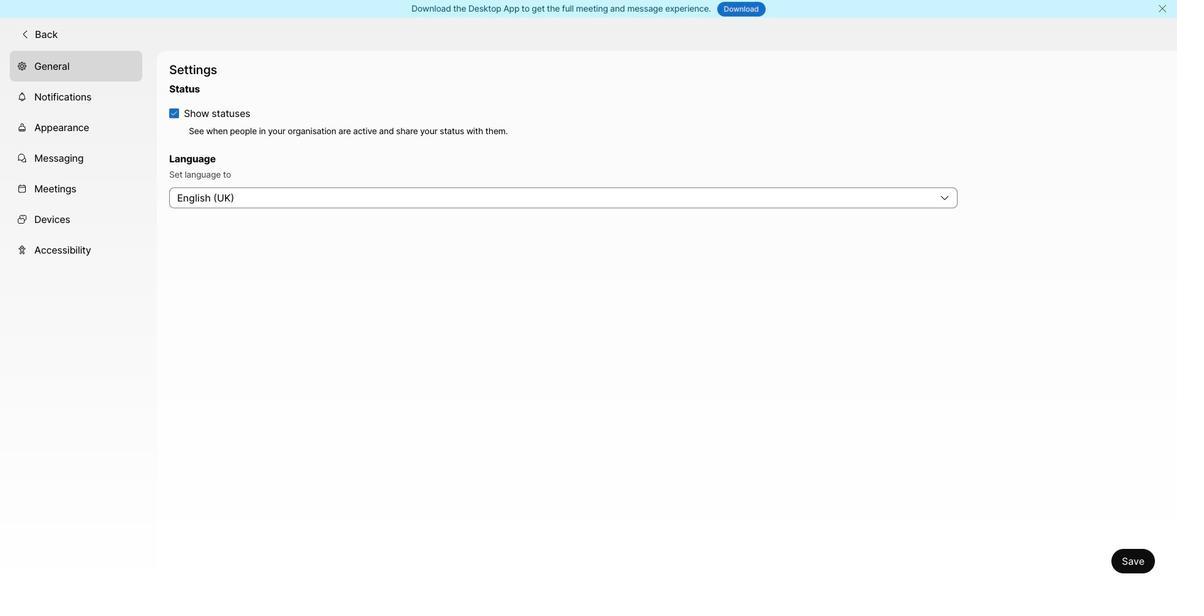 Task type: vqa. For each thing, say whether or not it's contained in the screenshot.
Devices tab
yes



Task type: describe. For each thing, give the bounding box(es) containing it.
cancel_16 image
[[1158, 4, 1167, 13]]

meetings tab
[[10, 173, 142, 204]]

settings navigation
[[0, 51, 157, 594]]



Task type: locate. For each thing, give the bounding box(es) containing it.
accessibility tab
[[10, 235, 142, 265]]

devices tab
[[10, 204, 142, 235]]

notifications tab
[[10, 81, 142, 112]]

messaging tab
[[10, 143, 142, 173]]

general tab
[[10, 51, 142, 81]]

appearance tab
[[10, 112, 142, 143]]



